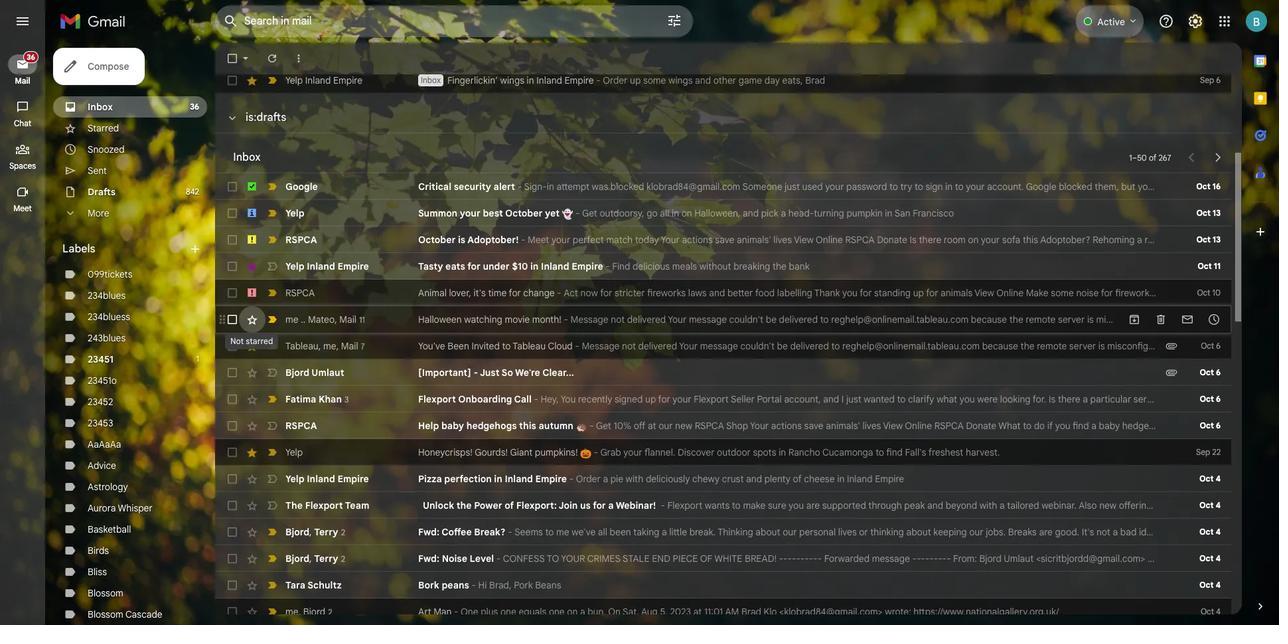 Task type: locate. For each thing, give the bounding box(es) containing it.
0 horizontal spatial one
[[501, 606, 517, 618]]

1 vertical spatial just
[[847, 393, 862, 405]]

sep for yelp
[[1197, 447, 1211, 457]]

main content
[[215, 0, 1280, 625]]

0 horizontal spatial just
[[785, 181, 800, 193]]

1 horizontal spatial wings
[[669, 74, 693, 86]]

bjord , terry 2 up tara schultz
[[286, 552, 345, 564]]

summon your best october yet
[[418, 207, 562, 219]]

what
[[999, 420, 1021, 432]]

1 horizontal spatial is
[[1049, 393, 1056, 405]]

2 google from the left
[[1027, 181, 1057, 193]]

tableau down ..
[[286, 340, 319, 352]]

all right go
[[660, 207, 670, 219]]

also
[[1079, 499, 1098, 511]]

0 vertical spatial remote
[[1026, 314, 1056, 325]]

message
[[689, 314, 727, 325], [701, 340, 739, 352], [873, 553, 911, 565]]

10 row from the top
[[215, 386, 1280, 412]]

a right pick in the right of the page
[[781, 207, 787, 219]]

1 vertical spatial now
[[1248, 526, 1265, 538]]

Search in mail search field
[[215, 5, 693, 37]]

it's
[[474, 287, 486, 299], [1190, 420, 1202, 432]]

clear...
[[543, 367, 575, 379]]

0 horizontal spatial thank
[[815, 287, 841, 299]]

toolbar
[[1122, 366, 1228, 379]]

sep 22
[[1197, 447, 1221, 457]]

delivered down labelling
[[780, 314, 818, 325]]

0 vertical spatial get
[[582, 207, 598, 219]]

- get 10% off at our new rspca shop your actions save animals' lives view online rspca donate what to do if you find a baby hedgehog now it's autumn, hedgehog
[[587, 420, 1280, 432]]

3 row from the top
[[215, 200, 1232, 226]]

🦔 image
[[576, 421, 587, 432]]

oct
[[1197, 181, 1211, 191], [1197, 208, 1212, 218], [1197, 234, 1212, 244], [1198, 261, 1213, 271], [1198, 288, 1211, 298], [1202, 314, 1215, 324], [1202, 341, 1215, 351], [1201, 394, 1215, 404], [1201, 420, 1215, 430], [1200, 474, 1214, 484], [1200, 500, 1214, 510], [1200, 527, 1214, 537], [1200, 553, 1214, 563], [1200, 580, 1214, 590], [1202, 606, 1215, 616]]

1 horizontal spatial new
[[1100, 499, 1117, 511]]

lives down wanted
[[863, 420, 882, 432]]

1 horizontal spatial about
[[907, 526, 932, 538]]

not starred tooltip
[[225, 327, 279, 356]]

hedgehog down service at the bottom right of page
[[1123, 420, 1166, 432]]

yelp for oct 11
[[286, 260, 305, 272]]

yelp
[[286, 74, 303, 86], [286, 207, 305, 219], [286, 260, 305, 272], [286, 446, 303, 458], [286, 473, 305, 485]]

bliss
[[88, 566, 107, 578]]

terry for fwd: coffee break? - seems to me we've all been taking a little break. thinking about our personal lives or thinking about keeping our jobs. breaks are good. it's not a bad idea taking a break every now and
[[314, 526, 339, 538]]

1 horizontal spatial what
[[1215, 181, 1235, 193]]

terry up schultz
[[314, 552, 339, 564]]

terry down "the flexport team"
[[314, 526, 339, 538]]

1 yelp from the top
[[286, 74, 303, 86]]

3 yelp from the top
[[286, 260, 305, 272]]

1 horizontal spatial aug
[[1196, 553, 1212, 565]]

navigation containing mail
[[0, 43, 46, 625]]

1 horizontal spatial our
[[783, 526, 797, 538]]

row
[[215, 67, 1232, 94], [215, 173, 1280, 200], [215, 200, 1232, 226], [215, 226, 1280, 253], [215, 253, 1232, 280], [215, 280, 1280, 306], [215, 306, 1280, 333], [215, 333, 1280, 359], [215, 359, 1232, 386], [215, 386, 1280, 412], [215, 412, 1280, 439], [215, 439, 1232, 466], [215, 466, 1232, 492], [215, 492, 1280, 519], [215, 519, 1280, 545], [215, 545, 1280, 572], [215, 572, 1232, 598], [215, 598, 1232, 625]]

1 join from the left
[[559, 499, 578, 511]]

pie
[[611, 473, 624, 485]]

cloud
[[548, 340, 573, 352]]

support image
[[1159, 13, 1175, 29]]

remote up for.
[[1038, 340, 1068, 352]]

1 bjord , terry 2 from the top
[[286, 526, 345, 538]]

are left good. at the bottom
[[1040, 526, 1053, 538]]

0 vertical spatial technical
[[1180, 314, 1219, 325]]

oct for get outdoorsy, go all in on halloween, and pick a head-turning pumpkin in san francisco ͏ ͏ ͏ ͏ ͏ ͏͏ ͏ ͏ ͏ ͏ ͏͏ ͏ ͏ ͏ ͏ ͏͏ ͏ ͏ ͏ ͏ ͏͏ ͏ ͏ ͏ ͏ ͏͏ ͏ ͏ ͏ ͏ ͏͏ ͏ ͏ ͏ ͏ ͏͏ ͏ ͏ ͏ ͏ ͏͏ ͏ ͏ ͏ ͏ ͏͏ ͏ ͏ ͏ ͏ ͏͏ ͏
[[1197, 208, 1212, 218]]

account.
[[988, 181, 1024, 193]]

movie
[[505, 314, 530, 325]]

1 horizontal spatial inbox
[[233, 151, 261, 164]]

2 vertical spatial yelp inland empire
[[286, 473, 369, 485]]

a left particular
[[1084, 393, 1089, 405]]

1 vertical spatial oct 13
[[1197, 234, 1221, 244]]

see down legislation
[[1173, 340, 1189, 352]]

1 oct 13 from the top
[[1197, 208, 1221, 218]]

bjord umlaut
[[286, 367, 344, 379]]

1 horizontal spatial of
[[793, 473, 802, 485]]

sep for yelp inland empire
[[1201, 75, 1215, 85]]

1 vertical spatial actions
[[772, 420, 802, 432]]

5 yelp from the top
[[286, 473, 305, 485]]

me down tara
[[286, 605, 299, 617]]

join left the us
[[1250, 499, 1267, 511]]

up for account,
[[646, 393, 656, 405]]

0 horizontal spatial hedgehog
[[1123, 420, 1166, 432]]

blocked left them,
[[1060, 181, 1093, 193]]

- get outdoorsy, go all in on halloween, and pick a head-turning pumpkin in san francisco ͏ ͏ ͏ ͏ ͏ ͏͏ ͏ ͏ ͏ ͏ ͏͏ ͏ ͏ ͏ ͏ ͏͏ ͏ ͏ ͏ ͏ ͏͏ ͏ ͏ ͏ ͏ ͏͏ ͏ ͏ ͏ ͏ ͏͏ ͏ ͏ ͏ ͏ ͏͏ ͏ ͏ ͏ ͏ ͏͏ ͏ ͏ ͏ ͏ ͏͏ ͏ ͏ ͏ ͏ ͏͏ ͏
[[573, 207, 1078, 219]]

details down you,
[[1221, 314, 1249, 325]]

1 wings from the left
[[501, 74, 525, 86]]

terry for fwd: noise level - confess to your crimes stale end piece of white bread! ---------- forwarded message --------- from: bjord umlaut <sicritbjordd@gmail.com> date: mon, aug 7, 2023 at 10:58
[[314, 552, 339, 564]]

1 about from the left
[[756, 526, 781, 538]]

blossom down 'bliss'
[[88, 587, 123, 599]]

1 fwd: from the top
[[418, 526, 440, 538]]

a left bun.
[[580, 606, 586, 618]]

, for you've been invited to tableau cloud - message not delivered your message couldn't be delivered to reghelp@onlinemail.tableau.com because the remote server is misconfigured. see technical details belo
[[319, 340, 321, 352]]

is up particular
[[1099, 340, 1106, 352]]

0 vertical spatial 2
[[341, 527, 345, 537]]

october left yet
[[506, 207, 543, 219]]

oct 4 for us
[[1200, 500, 1221, 510]]

6 row from the top
[[215, 280, 1280, 306]]

1 horizontal spatial or
[[1267, 393, 1276, 405]]

2 yelp from the top
[[286, 207, 305, 219]]

taking right idea
[[1160, 526, 1186, 538]]

there right for.
[[1059, 393, 1081, 405]]

, for fwd: noise level - confess to your crimes stale end piece of white bread! ---------- forwarded message --------- from: bjord umlaut <sicritbjordd@gmail.com> date: mon, aug 7, 2023 at 10:58
[[310, 552, 312, 564]]

0 vertical spatial at
[[648, 420, 657, 432]]

and left pick in the right of the page
[[743, 207, 759, 219]]

support
[[1209, 393, 1242, 405]]

13 for meet your perfect match today your actions save animals' lives view online rspca donate is there room on your sofa this adoptober? rehoming a rescued pet is so rewarding! this
[[1214, 234, 1221, 244]]

0 horizontal spatial join
[[559, 499, 578, 511]]

is
[[910, 234, 917, 246], [1049, 393, 1056, 405]]

equals
[[519, 606, 547, 618]]

1 horizontal spatial animals'
[[826, 420, 861, 432]]

one right plus
[[501, 606, 517, 618]]

1 horizontal spatial up
[[646, 393, 656, 405]]

see up has attachment icon
[[1162, 314, 1178, 325]]

noise
[[442, 553, 468, 565]]

0 vertical spatial 13
[[1214, 208, 1221, 218]]

actions for shop
[[772, 420, 802, 432]]

account,
[[785, 393, 821, 405]]

1 vertical spatial 13
[[1214, 234, 1221, 244]]

oct 4
[[1200, 474, 1221, 484], [1200, 500, 1221, 510], [1200, 527, 1221, 537], [1200, 553, 1221, 563], [1200, 580, 1221, 590], [1202, 606, 1221, 616]]

1 for 1 50 of 267
[[1130, 152, 1133, 162]]

👻 image
[[562, 209, 573, 220]]

online down turning
[[816, 234, 843, 246]]

inbox inside inbox fingerlickin' wings in inland empire - order up some wings and other game day eats, brad ͏ ͏ ͏ ͏ ͏ ͏ ͏ ͏ ͏ ͏ ͏ ͏ ͏  ͏ ͏ ͏ ͏ ͏ ͏ ͏ ͏ ͏ ͏ ͏ ͏ ͏ ͏ ͏ ͏ ͏ ͏ ͏ ͏ ͏ ͏ ͏ ͏ ͏ ͏ ͏ ͏ ͏ ͏ ͏ ͏ ͏ ͏ ͏ ͏ ͏ ͏  ͏ ͏ ͏ ͏ ͏ ͏ ͏ ͏ ͏ ͏ ͏ ͏ ͏ ͏ ͏ ͏ ͏ ͏ ͏ ͏ ͏ ͏ ͏ ͏ ͏
[[421, 75, 441, 85]]

is right for.
[[1049, 393, 1056, 405]]

2 join from the left
[[1250, 499, 1267, 511]]

rehoming
[[1093, 234, 1135, 246]]

but
[[1122, 181, 1136, 193]]

1 vertical spatial what
[[937, 393, 958, 405]]

0 vertical spatial 1
[[1130, 152, 1133, 162]]

, up tara schultz
[[310, 552, 312, 564]]

2 vertical spatial view
[[884, 420, 903, 432]]

more
[[88, 207, 109, 219]]

yelp inland empire for tasty eats for under $10 in inland empire
[[286, 260, 369, 272]]

0 horizontal spatial find
[[887, 446, 903, 458]]

0 horizontal spatial online
[[816, 234, 843, 246]]

meals
[[673, 260, 698, 272]]

taking
[[634, 526, 660, 538], [1160, 526, 1186, 538]]

should
[[1156, 181, 1185, 193]]

0 vertical spatial yelp inland empire
[[286, 74, 363, 86]]

16 row from the top
[[215, 545, 1280, 572]]

view right animals
[[975, 287, 995, 299]]

1 vertical spatial animals'
[[826, 420, 861, 432]]

1 horizontal spatial october
[[506, 207, 543, 219]]

2 terry from the top
[[314, 552, 339, 564]]

0 horizontal spatial is
[[910, 234, 917, 246]]

server
[[1059, 314, 1086, 325], [1070, 340, 1097, 352]]

advice link
[[88, 460, 116, 472]]

pizza perfection in inland empire - order a pie with deliciously chewy crust and plenty of cheese in inland empire ͏ ͏ ͏ ͏ ͏ ͏ ͏ ͏ ͏ ͏ ͏ ͏ ͏ ͏ ͏ ͏ ͏ ͏ ͏ ͏ ͏ ͏ ͏ ͏ ͏ ͏ ͏ ͏ ͏ ͏ ͏ ͏ ͏ ͏ ͏ ͏ ͏ ͏ ͏ ͏ ͏ ͏ ͏ ͏ ͏ ͏ ͏ ͏ ͏ ͏ ͏ ͏ ͏ ͏ ͏ ͏ ͏ ͏ ͏ ͏ ͏
[[418, 473, 1050, 485]]

baby down particular
[[1100, 420, 1121, 432]]

5 row from the top
[[215, 253, 1232, 280]]

view down "head-"
[[794, 234, 814, 246]]

search in mail image
[[219, 9, 243, 33]]

yelp inland empire down more icon
[[286, 74, 363, 86]]

2023
[[1223, 553, 1244, 565], [670, 606, 691, 618]]

meet heading
[[0, 203, 45, 214]]

1 one from the left
[[501, 606, 517, 618]]

pork
[[514, 579, 533, 591]]

oct 6 for get 10% off at our new rspca shop your actions save animals' lives view online rspca donate what to do if you find a baby hedgehog now it's autumn, hedgehog
[[1201, 420, 1221, 430]]

2 hedgehog from the left
[[1241, 420, 1280, 432]]

1 vertical spatial remote
[[1038, 340, 1068, 352]]

1 vertical spatial with
[[980, 499, 998, 511]]

looking
[[1001, 393, 1031, 405]]

to right cucamonga
[[876, 446, 885, 458]]

our right off
[[659, 420, 673, 432]]

oct for get 10% off at our new rspca shop your actions save animals' lives view online rspca donate what to do if you find a baby hedgehog now it's autumn, hedgehog
[[1201, 420, 1215, 430]]

14 row from the top
[[215, 492, 1280, 519]]

3 yelp inland empire from the top
[[286, 473, 369, 485]]

1 vertical spatial bjord , terry 2
[[286, 552, 345, 564]]

for left standing
[[860, 287, 872, 299]]

1 horizontal spatial hedgehog
[[1241, 420, 1280, 432]]

🎃 image
[[581, 448, 592, 459]]

get for get 10% off at our new rspca shop your actions save animals' lives view online rspca donate what to do if you find a baby hedgehog now it's autumn, hedgehog
[[596, 420, 612, 432]]

mail right mateo
[[340, 313, 357, 325]]

chat heading
[[0, 118, 45, 129]]

all
[[660, 207, 670, 219], [598, 526, 608, 538]]

flannel.
[[645, 446, 676, 458]]

find left fall's
[[887, 446, 903, 458]]

it's left time
[[474, 287, 486, 299]]

birds
[[88, 545, 109, 557]]

0 horizontal spatial blocked
[[611, 181, 645, 193]]

blocked
[[611, 181, 645, 193], [1060, 181, 1093, 193]]

fingerlickin'
[[448, 74, 498, 86]]

0 vertical spatial of
[[1150, 152, 1157, 162]]

with
[[626, 473, 644, 485], [980, 499, 998, 511]]

2 bjord , terry 2 from the top
[[286, 552, 345, 564]]

2 one from the left
[[549, 606, 565, 618]]

1 vertical spatial 36
[[190, 102, 199, 112]]

to left make
[[733, 499, 741, 511]]

0 horizontal spatial aug
[[642, 606, 658, 618]]

11 up the 7
[[359, 315, 365, 324]]

save for today
[[716, 234, 735, 246]]

portal
[[757, 393, 782, 405]]

0 horizontal spatial tableau
[[286, 340, 319, 352]]

critical
[[418, 181, 452, 193]]

1 yelp inland empire from the top
[[286, 74, 363, 86]]

0 vertical spatial online
[[816, 234, 843, 246]]

, left the 7
[[337, 340, 339, 352]]

and left 'features!'
[[1160, 499, 1176, 511]]

oct 11
[[1198, 261, 1221, 271]]

1 vertical spatial sep
[[1197, 447, 1211, 457]]

save down halloween, on the top right of the page
[[716, 234, 735, 246]]

1 left not starred tooltip
[[196, 354, 199, 364]]

a left webinar!
[[609, 499, 614, 511]]

8 row from the top
[[215, 333, 1280, 359]]

settings image
[[1188, 13, 1204, 29]]

0 vertical spatial just
[[785, 181, 800, 193]]

oct for one plus one equals one on a bun. on sat, aug 5, 2023 at 11:01 am brad klo <klobrad84@gmail.com> wrote: https://www.nationalgallery.org.uk/
[[1202, 606, 1215, 616]]

2 for art man
[[328, 607, 332, 617]]

9 row from the top
[[215, 359, 1232, 386]]

summon
[[418, 207, 458, 219]]

oct for seems to me we've all been taking a little break. thinking about our personal lives or thinking about keeping our jobs. breaks are good. it's not a bad idea taking a break every now and
[[1200, 527, 1214, 537]]

one
[[501, 606, 517, 618], [549, 606, 565, 618]]

blossom for blossom cascade
[[88, 608, 123, 620]]

coffee
[[442, 526, 472, 538]]

2 yelp inland empire from the top
[[286, 260, 369, 272]]

1 left the 50
[[1130, 152, 1133, 162]]

1 vertical spatial fwd:
[[418, 553, 440, 565]]

discover
[[678, 446, 715, 458]]

about down peak
[[907, 526, 932, 538]]

i
[[842, 393, 844, 405]]

tableau up we're
[[513, 340, 546, 352]]

jobs.
[[986, 526, 1006, 538]]

0 vertical spatial blossom
[[88, 587, 123, 599]]

1 horizontal spatial this
[[1024, 234, 1039, 246]]

couldn't down the better
[[730, 314, 764, 325]]

2 inside me , bjord 2
[[328, 607, 332, 617]]

842
[[186, 187, 199, 197]]

2 taking from the left
[[1160, 526, 1186, 538]]

with right "pie"
[[626, 473, 644, 485]]

was
[[592, 181, 609, 193]]

chat
[[14, 118, 31, 128]]

2 for fwd: noise level
[[341, 554, 345, 564]]

oct 4 for a
[[1200, 527, 1221, 537]]

reghelp@onlinemail.tableau.com down standing
[[832, 314, 969, 325]]

laws
[[689, 287, 707, 299]]

mail left the 7
[[341, 340, 358, 352]]

peans
[[442, 579, 470, 591]]

inbox left fingerlickin'
[[421, 75, 441, 85]]

4 for ͏
[[1216, 474, 1221, 484]]

2 vertical spatial online
[[906, 420, 933, 432]]

seems
[[515, 526, 543, 538]]

so
[[502, 367, 513, 379]]

donate down "san" in the right top of the page
[[878, 234, 908, 246]]

2 vertical spatial message
[[873, 553, 911, 565]]

breaks
[[1009, 526, 1037, 538]]

blossom for blossom link
[[88, 587, 123, 599]]

11 inside the me .. mateo , mail 11
[[359, 315, 365, 324]]

1 google from the left
[[286, 181, 318, 193]]

17 row from the top
[[215, 572, 1232, 598]]

meet inside main content
[[528, 234, 550, 246]]

just
[[785, 181, 800, 193], [847, 393, 862, 405]]

taking right been at the bottom left
[[634, 526, 660, 538]]

of
[[1150, 152, 1157, 162], [793, 473, 802, 485], [505, 499, 514, 511]]

aurora whisper link
[[88, 502, 153, 514]]

bork peans - hi brad, pork beans
[[418, 579, 562, 591]]

need
[[1185, 393, 1206, 405]]

0 vertical spatial animals'
[[737, 234, 772, 246]]

you up halloween watching movie month! - message not delivered your message couldn't be delivered to reghelp@onlinemail.tableau.com because the remote server is misconfigured. see technical details below f
[[843, 287, 858, 299]]

features!
[[1178, 499, 1215, 511]]

11 up the 10
[[1215, 261, 1221, 271]]

4 for us
[[1216, 500, 1221, 510]]

whisper
[[118, 502, 153, 514]]

6 for message not delivered your message couldn't be delivered to reghelp@onlinemail.tableau.com because the remote server is misconfigured. see technical details belo
[[1217, 341, 1221, 351]]

0 vertical spatial with
[[626, 473, 644, 485]]

about
[[756, 526, 781, 538], [907, 526, 932, 538]]

game
[[739, 74, 763, 86]]

None checkbox
[[226, 52, 239, 65], [226, 180, 239, 193], [226, 207, 239, 220], [226, 286, 239, 300], [226, 313, 239, 326], [226, 339, 239, 353], [226, 366, 239, 379], [226, 393, 239, 406], [226, 472, 239, 486], [226, 525, 239, 539], [226, 579, 239, 592], [226, 52, 239, 65], [226, 180, 239, 193], [226, 207, 239, 220], [226, 286, 239, 300], [226, 313, 239, 326], [226, 339, 239, 353], [226, 366, 239, 379], [226, 393, 239, 406], [226, 472, 239, 486], [226, 525, 239, 539], [226, 579, 239, 592]]

thinking
[[871, 526, 905, 538]]

bjord , terry 2 down "the flexport team"
[[286, 526, 345, 538]]

turning
[[815, 207, 845, 219]]

message down 'thinking'
[[873, 553, 911, 565]]

2 up schultz
[[341, 554, 345, 564]]

0 horizontal spatial inbox
[[88, 101, 113, 113]]

2 horizontal spatial inbox
[[421, 75, 441, 85]]

donate for what
[[967, 420, 997, 432]]

1 blossom from the top
[[88, 587, 123, 599]]

message down the act
[[571, 314, 609, 325]]

1 inside main content
[[1130, 152, 1133, 162]]

1 horizontal spatial join
[[1250, 499, 1267, 511]]

for right 'noise'
[[1102, 287, 1114, 299]]

0 vertical spatial all
[[660, 207, 670, 219]]

basketball
[[88, 523, 131, 535]]

up for day
[[630, 74, 641, 86]]

pumpkins!
[[535, 446, 578, 458]]

online for what
[[906, 420, 933, 432]]

0 vertical spatial terry
[[314, 526, 339, 538]]

0 vertical spatial message
[[689, 314, 727, 325]]

tasty eats for under $10 in inland empire - find delicious meals without breaking the bank ͏ ͏ ͏ ͏ ͏ ͏ ͏ ͏ ͏ ͏ ͏ ͏ ͏ ͏ ͏ ͏ ͏ ͏ ͏ ͏ ͏ ͏ ͏ ͏ ͏ ͏ ͏ ͏ ͏ ͏ ͏ ͏ ͏ ͏ ͏ ͏ ͏ ͏ ͏ ͏ ͏ ͏ ͏ ͏ ͏ ͏ ͏ ͏ ͏ ͏ ͏ ͏ ͏ ͏ ͏ ͏ ͏ ͏ ͏ ͏ ͏ ͏ ͏ ͏ ͏ ͏ ͏ ͏ ͏ ͏ ͏ ͏ ͏ ͏ ͏ ͏ ͏
[[418, 260, 993, 272]]

1 vertical spatial because
[[983, 340, 1019, 352]]

͏
[[826, 74, 828, 86], [828, 74, 831, 86], [831, 74, 833, 86], [833, 74, 835, 86], [835, 74, 838, 86], [838, 74, 840, 86], [840, 74, 842, 86], [842, 74, 845, 86], [845, 74, 847, 86], [847, 74, 850, 86], [850, 74, 852, 86], [852, 74, 854, 86], [854, 74, 857, 86], [857, 74, 859, 86], [859, 74, 862, 86], [861, 74, 864, 86], [864, 74, 866, 86], [866, 74, 869, 86], [869, 74, 871, 86], [871, 74, 873, 86], [873, 74, 876, 86], [876, 74, 878, 86], [878, 74, 881, 86], [881, 74, 883, 86], [883, 74, 885, 86], [885, 74, 888, 86], [888, 74, 890, 86], [890, 74, 892, 86], [892, 74, 895, 86], [895, 74, 897, 86], [897, 74, 900, 86], [900, 74, 902, 86], [902, 74, 904, 86], [904, 74, 907, 86], [907, 74, 909, 86], [909, 74, 911, 86], [911, 74, 914, 86], [914, 74, 916, 86], [916, 74, 919, 86], [919, 74, 921, 86], [921, 74, 923, 86], [923, 74, 926, 86], [926, 74, 928, 86], [928, 74, 931, 86], [931, 74, 933, 86], [933, 74, 935, 86], [935, 74, 938, 86], [938, 74, 940, 86], [940, 74, 942, 86], [942, 74, 945, 86], [945, 74, 947, 86], [947, 74, 950, 86], [950, 74, 952, 86], [952, 74, 954, 86], [954, 74, 957, 86], [957, 74, 959, 86], [959, 74, 961, 86], [961, 74, 964, 86], [964, 74, 966, 86], [966, 74, 969, 86], [969, 74, 971, 86], [971, 74, 973, 86], [973, 74, 976, 86], [976, 74, 978, 86], [978, 74, 981, 86], [981, 74, 983, 86], [983, 74, 985, 86], [985, 74, 988, 86], [988, 74, 990, 86], [990, 74, 992, 86], [992, 74, 995, 86], [995, 74, 997, 86], [997, 74, 1000, 86], [1000, 74, 1002, 86], [1002, 74, 1004, 86], [1004, 74, 1007, 86], [955, 207, 957, 219], [957, 207, 959, 219], [959, 207, 962, 219], [962, 207, 964, 219], [964, 207, 966, 219], [969, 207, 971, 219], [971, 207, 974, 219], [974, 207, 976, 219], [976, 207, 978, 219], [981, 207, 983, 219], [983, 207, 985, 219], [985, 207, 988, 219], [988, 207, 990, 219], [993, 207, 995, 219], [995, 207, 997, 219], [997, 207, 1000, 219], [1000, 207, 1002, 219], [1005, 207, 1007, 219], [1007, 207, 1009, 219], [1009, 207, 1012, 219], [1012, 207, 1014, 219], [1016, 207, 1019, 219], [1019, 207, 1021, 219], [1021, 207, 1024, 219], [1024, 207, 1026, 219], [1028, 207, 1031, 219], [1031, 207, 1033, 219], [1033, 207, 1035, 219], [1035, 207, 1038, 219], [1040, 207, 1043, 219], [1043, 207, 1045, 219], [1045, 207, 1047, 219], [1047, 207, 1050, 219], [1052, 207, 1055, 219], [1055, 207, 1057, 219], [1057, 207, 1059, 219], [1059, 207, 1062, 219], [1064, 207, 1066, 219], [1066, 207, 1069, 219], [1069, 207, 1071, 219], [1071, 207, 1074, 219], [1076, 207, 1078, 219], [810, 260, 812, 272], [812, 260, 815, 272], [815, 260, 817, 272], [817, 260, 820, 272], [820, 260, 822, 272], [822, 260, 824, 272], [824, 260, 827, 272], [827, 260, 829, 272], [829, 260, 832, 272], [832, 260, 834, 272], [834, 260, 836, 272], [836, 260, 839, 272], [839, 260, 841, 272], [841, 260, 843, 272], [843, 260, 846, 272], [846, 260, 848, 272], [848, 260, 851, 272], [851, 260, 853, 272], [853, 260, 855, 272], [855, 260, 858, 272], [858, 260, 860, 272], [860, 260, 862, 272], [862, 260, 865, 272], [865, 260, 867, 272], [867, 260, 870, 272], [870, 260, 872, 272], [872, 260, 874, 272], [874, 260, 877, 272], [877, 260, 879, 272], [879, 260, 882, 272], [881, 260, 884, 272], [884, 260, 886, 272], [886, 260, 889, 272], [889, 260, 891, 272], [891, 260, 893, 272], [893, 260, 896, 272], [896, 260, 898, 272], [898, 260, 901, 272], [901, 260, 903, 272], [903, 260, 905, 272], [905, 260, 908, 272], [908, 260, 910, 272], [910, 260, 912, 272], [912, 260, 915, 272], [915, 260, 917, 272], [917, 260, 920, 272], [920, 260, 922, 272], [922, 260, 924, 272], [924, 260, 927, 272], [927, 260, 929, 272], [929, 260, 931, 272], [931, 260, 934, 272], [934, 260, 936, 272], [936, 260, 939, 272], [939, 260, 941, 272], [941, 260, 943, 272], [943, 260, 946, 272], [946, 260, 948, 272], [948, 260, 951, 272], [951, 260, 953, 272], [953, 260, 955, 272], [955, 260, 958, 272], [958, 260, 960, 272], [960, 260, 962, 272], [962, 260, 965, 272], [965, 260, 967, 272], [967, 260, 970, 272], [970, 260, 972, 272], [972, 260, 974, 272], [974, 260, 977, 272], [977, 260, 979, 272], [979, 260, 981, 272], [981, 260, 984, 272], [984, 260, 986, 272], [986, 260, 989, 272], [989, 260, 991, 272], [991, 260, 993, 272], [1001, 446, 1003, 458], [1003, 446, 1005, 458], [1005, 446, 1008, 458], [1008, 446, 1010, 458], [1012, 446, 1015, 458], [1015, 446, 1017, 458], [1017, 446, 1020, 458], [1020, 446, 1022, 458], [1024, 446, 1027, 458], [1027, 446, 1029, 458], [1029, 446, 1032, 458], [1032, 446, 1034, 458], [1036, 446, 1039, 458], [1039, 446, 1041, 458], [1041, 446, 1043, 458], [1043, 446, 1046, 458], [1048, 446, 1051, 458], [1051, 446, 1053, 458], [1053, 446, 1055, 458], [1055, 446, 1058, 458], [1060, 446, 1062, 458], [1062, 446, 1065, 458], [1065, 446, 1067, 458], [1067, 446, 1070, 458], [1072, 446, 1074, 458], [1074, 446, 1077, 458], [1077, 446, 1079, 458], [1079, 446, 1082, 458], [1084, 446, 1086, 458], [1086, 446, 1089, 458], [1089, 446, 1091, 458], [1091, 446, 1093, 458], [1096, 446, 1098, 458], [1098, 446, 1101, 458], [1101, 446, 1103, 458], [1103, 446, 1105, 458], [1108, 446, 1110, 458], [905, 473, 907, 485], [907, 473, 910, 485], [910, 473, 912, 485], [912, 473, 914, 485], [914, 473, 917, 485], [917, 473, 919, 485], [919, 473, 921, 485], [921, 473, 924, 485], [924, 473, 926, 485], [926, 473, 929, 485], [929, 473, 931, 485], [931, 473, 933, 485], [933, 473, 936, 485], [936, 473, 938, 485], [938, 473, 941, 485], [941, 473, 943, 485], [943, 473, 945, 485], [945, 473, 948, 485], [948, 473, 950, 485], [950, 473, 952, 485], [952, 473, 955, 485], [955, 473, 957, 485], [957, 473, 960, 485], [960, 473, 962, 485], [962, 473, 964, 485], [964, 473, 967, 485], [967, 473, 969, 485], [969, 473, 971, 485], [971, 473, 974, 485], [974, 473, 976, 485], [976, 473, 979, 485], [979, 473, 981, 485], [981, 473, 983, 485], [983, 473, 986, 485], [986, 473, 988, 485], [988, 473, 991, 485], [991, 473, 993, 485], [993, 473, 995, 485], [995, 473, 998, 485], [998, 473, 1000, 485], [1000, 473, 1002, 485], [1002, 473, 1005, 485], [1005, 473, 1007, 485], [1007, 473, 1010, 485], [1010, 473, 1012, 485], [1012, 473, 1014, 485], [1014, 473, 1017, 485], [1017, 473, 1019, 485], [1019, 473, 1021, 485], [1021, 473, 1024, 485], [1024, 473, 1026, 485], [1026, 473, 1029, 485], [1029, 473, 1031, 485], [1031, 473, 1033, 485], [1033, 473, 1036, 485], [1036, 473, 1038, 485], [1038, 473, 1041, 485], [1041, 473, 1043, 485], [1043, 473, 1045, 485], [1045, 473, 1048, 485], [1048, 473, 1050, 485]]

oct for order a pie with deliciously chewy crust and plenty of cheese in inland empire ͏ ͏ ͏ ͏ ͏ ͏ ͏ ͏ ͏ ͏ ͏ ͏ ͏ ͏ ͏ ͏ ͏ ͏ ͏ ͏ ͏ ͏ ͏ ͏ ͏ ͏ ͏ ͏ ͏ ͏ ͏ ͏ ͏ ͏ ͏ ͏ ͏ ͏ ͏ ͏ ͏ ͏ ͏ ͏ ͏ ͏ ͏ ͏ ͏ ͏ ͏ ͏ ͏ ͏ ͏ ͏ ͏ ͏ ͏ ͏ ͏
[[1200, 474, 1214, 484]]

0 horizontal spatial actions
[[682, 234, 713, 246]]

online left make
[[997, 287, 1024, 299]]

because up were
[[983, 340, 1019, 352]]

1 horizontal spatial one
[[549, 606, 565, 618]]

sep
[[1201, 75, 1215, 85], [1197, 447, 1211, 457]]

None checkbox
[[226, 74, 239, 87], [226, 233, 239, 246], [226, 260, 239, 273], [226, 419, 239, 432], [226, 446, 239, 459], [226, 499, 239, 512], [226, 552, 239, 565], [226, 605, 239, 618], [226, 74, 239, 87], [226, 233, 239, 246], [226, 260, 239, 273], [226, 419, 239, 432], [226, 446, 239, 459], [226, 499, 239, 512], [226, 552, 239, 565], [226, 605, 239, 618]]

row containing tara schultz
[[215, 572, 1232, 598]]

2 row from the top
[[215, 173, 1280, 200]]

not up signed
[[622, 340, 636, 352]]

1 13 from the top
[[1214, 208, 1221, 218]]

labels heading
[[62, 242, 189, 256]]

2 horizontal spatial at
[[1247, 553, 1255, 565]]

standing
[[875, 287, 911, 299]]

wings left other
[[669, 74, 693, 86]]

2 blossom from the top
[[88, 608, 123, 620]]

it's
[[1083, 526, 1095, 538]]

2 fwd: from the top
[[418, 553, 440, 565]]

bjord , terry 2
[[286, 526, 345, 538], [286, 552, 345, 564]]

actions down account,
[[772, 420, 802, 432]]

inbox down the is:drafts dropdown button
[[233, 151, 261, 164]]

join left us
[[559, 499, 578, 511]]

0 horizontal spatial google
[[286, 181, 318, 193]]

1 vertical spatial are
[[1040, 526, 1053, 538]]

2 13 from the top
[[1214, 234, 1221, 244]]

refresh image
[[266, 52, 279, 65]]

meet
[[13, 203, 32, 213], [528, 234, 550, 246]]

happened
[[1238, 181, 1280, 193]]

, down mateo
[[319, 340, 321, 352]]

0 vertical spatial aug
[[1196, 553, 1212, 565]]

tab list
[[1243, 43, 1280, 577]]

1 horizontal spatial there
[[1059, 393, 1081, 405]]

oct 13 for meet your perfect match today your actions save animals' lives view online rspca donate is there room on your sofa this adoptober? rehoming a rescued pet is so rewarding! this
[[1197, 234, 1221, 244]]

2 oct 13 from the top
[[1197, 234, 1221, 244]]

spaces heading
[[0, 161, 45, 171]]

oct 6 down the oct 10
[[1202, 314, 1221, 324]]

meet down spaces "heading"
[[13, 203, 32, 213]]

6 for message not delivered your message couldn't be delivered to reghelp@onlinemail.tableau.com because the remote server is misconfigured. see technical details below f
[[1217, 314, 1221, 324]]

time
[[488, 287, 507, 299]]

oct 13 right pet at the top right of the page
[[1197, 234, 1221, 244]]

are
[[807, 499, 820, 511], [1040, 526, 1053, 538]]

0 vertical spatial umlaut
[[312, 367, 344, 379]]

inland
[[305, 74, 331, 86], [537, 74, 563, 86], [307, 260, 335, 272], [541, 260, 570, 272], [307, 473, 335, 485], [505, 473, 533, 485], [847, 473, 873, 485]]

this right sofa
[[1024, 234, 1039, 246]]

1 vertical spatial some
[[1052, 287, 1075, 299]]

11
[[1215, 261, 1221, 271], [359, 315, 365, 324]]

row containing google
[[215, 173, 1280, 200]]

peak
[[905, 499, 926, 511]]

oct 4 for -
[[1200, 553, 1221, 563]]

1 blocked from the left
[[611, 181, 645, 193]]

animals' down i
[[826, 420, 861, 432]]

1 terry from the top
[[314, 526, 339, 538]]

cheese
[[804, 473, 835, 485]]

0 vertical spatial reghelp@onlinemail.tableau.com
[[832, 314, 969, 325]]

a left tailored
[[1000, 499, 1005, 511]]

of right the 50
[[1150, 152, 1157, 162]]

mail
[[15, 76, 30, 86], [340, 313, 357, 325], [341, 340, 358, 352]]

crust
[[723, 473, 744, 485]]

1 horizontal spatial taking
[[1160, 526, 1186, 538]]

man
[[434, 606, 452, 618]]

save up the rancho
[[805, 420, 824, 432]]

of right the power
[[505, 499, 514, 511]]

2 vertical spatial mail
[[341, 340, 358, 352]]

bjord down "the"
[[286, 526, 310, 538]]

1 vertical spatial details
[[1232, 340, 1260, 352]]

navigation
[[0, 43, 46, 625]]

on left bun.
[[567, 606, 578, 618]]

36
[[27, 52, 35, 62], [190, 102, 199, 112]]

0 horizontal spatial meet
[[13, 203, 32, 213]]

forwarded
[[825, 553, 870, 565]]

0 vertical spatial oct 13
[[1197, 208, 1221, 218]]

at right off
[[648, 420, 657, 432]]

get left 10%
[[596, 420, 612, 432]]

1 horizontal spatial online
[[906, 420, 933, 432]]

sent link
[[88, 165, 107, 177]]

online down clarify
[[906, 420, 933, 432]]

0 horizontal spatial are
[[807, 499, 820, 511]]

if
[[1048, 420, 1054, 432]]

1 thank from the left
[[815, 287, 841, 299]]

13 up oct 11
[[1214, 234, 1221, 244]]

1 vertical spatial all
[[598, 526, 608, 538]]

sofa
[[1003, 234, 1021, 246]]

break.
[[690, 526, 716, 538]]

to left clarify
[[898, 393, 906, 405]]



Task type: describe. For each thing, give the bounding box(es) containing it.
1 horizontal spatial with
[[980, 499, 998, 511]]

0 vertical spatial because
[[972, 314, 1008, 325]]

Search in mail text field
[[244, 15, 630, 28]]

[important] - just so we're clear... link
[[418, 366, 1115, 379]]

267
[[1159, 152, 1172, 162]]

through
[[869, 499, 903, 511]]

bun.
[[588, 606, 606, 618]]

bjord right from:
[[980, 553, 1002, 565]]

1 vertical spatial 2023
[[670, 606, 691, 618]]

4 yelp from the top
[[286, 446, 303, 458]]

oct for flexport wants to make sure you are supported through peak and beyond with a tailored webinar. also new offerings and features! eguide join us
[[1200, 500, 1214, 510]]

1 for 1
[[196, 354, 199, 364]]

food
[[756, 287, 775, 299]]

11 row from the top
[[215, 412, 1280, 439]]

for right time
[[509, 287, 521, 299]]

yelp inland empire for pizza perfection in inland empire
[[286, 473, 369, 485]]

f
[[1279, 314, 1280, 325]]

row containing the flexport team
[[215, 492, 1280, 519]]

honeycrisps! gourds! giant pumpkins!
[[418, 446, 581, 458]]

0 horizontal spatial umlaut
[[312, 367, 344, 379]]

your left the best
[[460, 207, 481, 219]]

oct for message not delivered your message couldn't be delivered to reghelp@onlinemail.tableau.com because the remote server is misconfigured. see technical details belo
[[1202, 341, 1215, 351]]

1 horizontal spatial all
[[660, 207, 670, 219]]

toolbar inside row
[[1122, 366, 1228, 379]]

you right but
[[1139, 181, 1154, 193]]

oct 13 for get outdoorsy, go all in on halloween, and pick a head-turning pumpkin in san francisco ͏ ͏ ͏ ͏ ͏ ͏͏ ͏ ͏ ͏ ͏ ͏͏ ͏ ͏ ͏ ͏ ͏͏ ͏ ͏ ͏ ͏ ͏͏ ͏ ͏ ͏ ͏ ͏͏ ͏ ͏ ͏ ͏ ͏͏ ͏ ͏ ͏ ͏ ͏͏ ͏ ͏ ͏ ͏ ͏͏ ͏ ͏ ͏ ͏ ͏͏ ͏ ͏ ͏ ͏ ͏͏ ͏
[[1197, 208, 1221, 218]]

flexport right "the"
[[305, 499, 343, 511]]

main menu image
[[15, 13, 31, 29]]

1 vertical spatial couldn't
[[741, 340, 775, 352]]

0 vertical spatial on
[[682, 207, 693, 219]]

sign-
[[524, 181, 547, 193]]

you,
[[1225, 287, 1243, 299]]

1 vertical spatial reghelp@onlinemail.tableau.com
[[843, 340, 980, 352]]

lives for today
[[774, 234, 792, 246]]

without
[[700, 260, 732, 272]]

is:drafts button
[[219, 105, 292, 131]]

10
[[1213, 288, 1221, 298]]

animals' for shop
[[826, 420, 861, 432]]

attempt
[[557, 181, 590, 193]]

to right "sign"
[[956, 181, 964, 193]]

1 baby from the left
[[442, 420, 464, 432]]

gmail image
[[60, 8, 132, 35]]

go
[[647, 207, 658, 219]]

1 vertical spatial message
[[582, 340, 620, 352]]

main content containing is:drafts
[[215, 0, 1280, 625]]

and left other
[[695, 74, 711, 86]]

get for get outdoorsy, go all in on halloween, and pick a head-turning pumpkin in san francisco ͏ ͏ ͏ ͏ ͏ ͏͏ ͏ ͏ ͏ ͏ ͏͏ ͏ ͏ ͏ ͏ ͏͏ ͏ ͏ ͏ ͏ ͏͏ ͏ ͏ ͏ ͏ ͏͏ ͏ ͏ ͏ ͏ ͏͏ ͏ ͏ ͏ ͏ ͏͏ ͏ ͏ ͏ ͏ ͏͏ ͏ ͏ ͏ ͏ ͏͏ ͏ ͏ ͏ ͏ ͏͏ ͏
[[582, 207, 598, 219]]

oct for confess to your crimes stale end piece of white bread! ---------- forwarded message --------- from: bjord umlaut <sicritbjordd@gmail.com> date: mon, aug 7, 2023 at 10:58
[[1200, 553, 1214, 563]]

oct for act now for stricter fireworks laws and better food labelling thank you for standing up for animals view online make some noise for firework legislation thank you, animal a
[[1198, 288, 1211, 298]]

break
[[1196, 526, 1220, 538]]

1 vertical spatial be
[[777, 340, 788, 352]]

0 horizontal spatial october
[[418, 234, 456, 246]]

2 thank from the left
[[1197, 287, 1223, 299]]

were
[[978, 393, 998, 405]]

a left bad
[[1114, 526, 1119, 538]]

yelp for sep 6
[[286, 74, 303, 86]]

1 row from the top
[[215, 67, 1232, 94]]

a left "pie"
[[603, 473, 609, 485]]

1 horizontal spatial lives
[[839, 526, 857, 538]]

0 vertical spatial 2023
[[1223, 553, 1244, 565]]

in right "sign"
[[946, 181, 953, 193]]

compose
[[88, 60, 129, 72]]

online for is
[[816, 234, 843, 246]]

animals' for today
[[737, 234, 772, 246]]

0 vertical spatial not
[[611, 314, 625, 325]]

grab
[[601, 446, 622, 458]]

1 vertical spatial order
[[576, 473, 601, 485]]

little
[[670, 526, 688, 538]]

advice
[[88, 460, 116, 472]]

eats
[[446, 260, 466, 272]]

1 vertical spatial up
[[914, 287, 925, 299]]

, for art man - one plus one equals one on a bun. on sat, aug 5, 2023 at 11:01 am brad klo <klobrad84@gmail.com> wrote: https://www.nationalgallery.org.uk/
[[299, 605, 301, 617]]

0 vertical spatial is
[[910, 234, 917, 246]]

starred link
[[88, 122, 119, 134]]

level
[[470, 553, 494, 565]]

your right used
[[826, 181, 845, 193]]

0 vertical spatial 36
[[27, 52, 35, 62]]

row containing fatima khan
[[215, 386, 1280, 412]]

your right signed
[[673, 393, 692, 405]]

me left ..
[[286, 313, 299, 325]]

onboarding
[[458, 393, 512, 405]]

in right fingerlickin'
[[527, 74, 534, 86]]

tara schultz
[[286, 579, 342, 591]]

personal
[[800, 526, 836, 538]]

animal lover, it's time for change - act now for stricter fireworks laws and better food labelling thank you for standing up for animals view online make some noise for firework legislation thank you, animal a
[[418, 287, 1280, 299]]

yelp for oct 4
[[286, 473, 305, 485]]

0 vertical spatial be
[[766, 314, 777, 325]]

crimes
[[588, 553, 621, 565]]

oct for sign-in attempt was blocked klobrad84@gmail.com someone just used your password to try to sign in to your account. google blocked them, but you should check what happened
[[1197, 181, 1211, 191]]

for right signed
[[659, 393, 671, 405]]

oct for message not delivered your message couldn't be delivered to reghelp@onlinemail.tableau.com because the remote server is misconfigured. see technical details below f
[[1202, 314, 1215, 324]]

bjord , terry 2 for fwd: noise level - confess to your crimes stale end piece of white bread! ---------- forwarded message --------- from: bjord umlaut <sicritbjordd@gmail.com> date: mon, aug 7, 2023 at 10:58
[[286, 552, 345, 564]]

0 horizontal spatial on
[[567, 606, 578, 618]]

bjord down tara schultz
[[303, 605, 326, 617]]

0 horizontal spatial our
[[659, 420, 673, 432]]

you've been invited to tableau cloud - message not delivered your message couldn't be delivered to reghelp@onlinemail.tableau.com because the remote server is misconfigured. see technical details belo
[[418, 340, 1280, 352]]

and left i
[[824, 393, 840, 405]]

me down the me .. mateo , mail 11
[[323, 340, 337, 352]]

for left stricter
[[601, 287, 613, 299]]

flexport down [important]
[[418, 393, 456, 405]]

your down fireworks
[[668, 314, 687, 325]]

in right cheese
[[838, 473, 845, 485]]

7
[[361, 341, 365, 351]]

1 vertical spatial this
[[519, 420, 537, 432]]

in right the spots at the bottom right
[[779, 446, 787, 458]]

your down the 👻 image
[[552, 234, 571, 246]]

oct 6 up autumn,
[[1201, 394, 1221, 404]]

6 for get 10% off at our new rspca shop your actions save animals' lives view online rspca donate what to do if you find a baby hedgehog now it's autumn, hedgehog
[[1217, 420, 1221, 430]]

4 for a
[[1216, 527, 1221, 537]]

1 horizontal spatial it's
[[1190, 420, 1202, 432]]

harvest.͏
[[966, 446, 1001, 458]]

we've
[[572, 526, 596, 538]]

0 horizontal spatial all
[[598, 526, 608, 538]]

keeping
[[934, 526, 967, 538]]

fwd: for fwd: noise level - confess to your crimes stale end piece of white bread! ---------- forwarded message --------- from: bjord umlaut <sicritbjordd@gmail.com> date: mon, aug 7, 2023 at 10:58
[[418, 553, 440, 565]]

delivered down halloween watching movie month! - message not delivered your message couldn't be delivered to reghelp@onlinemail.tableau.com because the remote server is misconfigured. see technical details below f
[[791, 340, 830, 352]]

0 vertical spatial couldn't
[[730, 314, 764, 325]]

advanced search options image
[[662, 7, 688, 34]]

just
[[480, 367, 500, 379]]

signed
[[615, 393, 643, 405]]

a left 'break'
[[1188, 526, 1194, 538]]

to right seems at bottom left
[[546, 526, 554, 538]]

oct 6 for message not delivered your message couldn't be delivered to reghelp@onlinemail.tableau.com because the remote server is misconfigured. see technical details below f
[[1202, 314, 1221, 324]]

aaaaaa
[[88, 438, 121, 450]]

invited
[[472, 340, 500, 352]]

your right grab
[[624, 446, 643, 458]]

eats,
[[783, 74, 804, 86]]

2 baby from the left
[[1100, 420, 1121, 432]]

yet
[[545, 207, 560, 219]]

2 wings from the left
[[669, 74, 693, 86]]

your down laws
[[680, 340, 698, 352]]

0 vertical spatial details
[[1221, 314, 1249, 325]]

in left "san" in the right top of the page
[[886, 207, 893, 219]]

pick
[[762, 207, 779, 219]]

bjord , terry 2 for fwd: coffee break? - seems to me we've all been taking a little break. thinking about our personal lives or thinking about keeping our jobs. breaks are good. it's not a bad idea taking a break every now and
[[286, 526, 345, 538]]

0 vertical spatial order
[[603, 74, 628, 86]]

0 vertical spatial some
[[644, 74, 667, 86]]

, for fwd: coffee break? - seems to me we've all been taking a little break. thinking about our personal lives or thinking about keeping our jobs. breaks are good. it's not a bad idea taking a break every now and
[[310, 526, 312, 538]]

13 for get outdoorsy, go all in on halloween, and pick a head-turning pumpkin in san francisco ͏ ͏ ͏ ͏ ͏ ͏͏ ͏ ͏ ͏ ͏ ͏͏ ͏ ͏ ͏ ͏ ͏͏ ͏ ͏ ͏ ͏ ͏͏ ͏ ͏ ͏ ͏ ͏͏ ͏ ͏ ͏ ͏ ͏͏ ͏ ͏ ͏ ͏ ͏͏ ͏ ͏ ͏ ͏ ͏͏ ͏ ͏ ͏ ͏ ͏͏ ͏ ͏ ͏ ͏ ͏͏ ͏
[[1214, 208, 1221, 218]]

labels
[[62, 242, 95, 256]]

2 for fwd: coffee break?
[[341, 527, 345, 537]]

0 horizontal spatial with
[[626, 473, 644, 485]]

you left need
[[1167, 393, 1182, 405]]

webinar.
[[1042, 499, 1077, 511]]

bank
[[789, 260, 810, 272]]

mail for tableau
[[341, 340, 358, 352]]

your left sofa
[[982, 234, 1000, 246]]

10%
[[614, 420, 632, 432]]

your left "account."
[[967, 181, 985, 193]]

and right laws
[[710, 287, 726, 299]]

1 horizontal spatial find
[[1073, 420, 1090, 432]]

blossom link
[[88, 587, 123, 599]]

not
[[230, 336, 244, 346]]

a right animal
[[1275, 287, 1280, 299]]

in left "attempt"
[[547, 181, 555, 193]]

halloween
[[418, 314, 462, 325]]

for left animals
[[927, 287, 939, 299]]

0 vertical spatial message
[[571, 314, 609, 325]]

and right crust
[[747, 473, 763, 485]]

mail inside mail heading
[[15, 76, 30, 86]]

0 horizontal spatial or
[[860, 526, 869, 538]]

hi
[[479, 579, 487, 591]]

has attachment image
[[1166, 339, 1179, 353]]

1 hedgehog from the left
[[1123, 420, 1166, 432]]

0 horizontal spatial there
[[920, 234, 942, 246]]

to left do
[[1024, 420, 1032, 432]]

0 vertical spatial brad
[[806, 74, 826, 86]]

oct 6 for message not delivered your message couldn't be delivered to reghelp@onlinemail.tableau.com because the remote server is misconfigured. see technical details belo
[[1202, 341, 1221, 351]]

used
[[803, 181, 823, 193]]

in right go
[[672, 207, 680, 219]]

fwd: for fwd: coffee break? - seems to me we've all been taking a little break. thinking about our personal lives or thinking about keeping our jobs. breaks are good. it's not a bad idea taking a break every now and
[[418, 526, 440, 538]]

delivered down fireworks
[[639, 340, 678, 352]]

2 horizontal spatial view
[[975, 287, 995, 299]]

0 vertical spatial misconfigured.
[[1097, 314, 1160, 325]]

you right 'if'
[[1056, 420, 1071, 432]]

to right "try" in the right of the page
[[915, 181, 924, 193]]

36 link
[[8, 51, 39, 74]]

w
[[1278, 393, 1280, 405]]

october is adoptober! - meet your perfect match today your actions save animals' lives view online rspca donate is there room on your sofa this adoptober? rehoming a rescued pet is so rewarding! this
[[418, 234, 1280, 246]]

meet inside heading
[[13, 203, 32, 213]]

1 vertical spatial is
[[1049, 393, 1056, 405]]

7 row from the top
[[215, 306, 1280, 333]]

you left were
[[960, 393, 976, 405]]

1 vertical spatial misconfigured.
[[1108, 340, 1171, 352]]

for right us
[[593, 499, 606, 511]]

1 vertical spatial message
[[701, 340, 739, 352]]

mail for me
[[340, 313, 357, 325]]

autumn,
[[1204, 420, 1239, 432]]

flexport left seller
[[694, 393, 729, 405]]

off
[[634, 420, 646, 432]]

delivered down stricter
[[628, 314, 666, 325]]

4 for -
[[1216, 553, 1221, 563]]

2 blocked from the left
[[1060, 181, 1093, 193]]

12 row from the top
[[215, 439, 1232, 466]]

you've
[[418, 340, 445, 352]]

fatima khan 3
[[286, 393, 349, 405]]

inbox fingerlickin' wings in inland empire - order up some wings and other game day eats, brad ͏ ͏ ͏ ͏ ͏ ͏ ͏ ͏ ͏ ͏ ͏ ͏ ͏  ͏ ͏ ͏ ͏ ͏ ͏ ͏ ͏ ͏ ͏ ͏ ͏ ͏ ͏ ͏ ͏ ͏ ͏ ͏ ͏ ͏ ͏ ͏ ͏ ͏ ͏ ͏ ͏ ͏ ͏ ͏ ͏ ͏ ͏ ͏ ͏ ͏ ͏  ͏ ͏ ͏ ͏ ͏ ͏ ͏ ͏ ͏ ͏ ͏ ͏ ͏ ͏ ͏ ͏ ͏ ͏ ͏ ͏ ͏ ͏ ͏ ͏ ͏
[[421, 74, 1007, 86]]

is down 'noise'
[[1088, 314, 1095, 325]]

2 vertical spatial of
[[505, 499, 514, 511]]

1 horizontal spatial at
[[694, 606, 702, 618]]

animal
[[418, 287, 447, 299]]

me left we've
[[557, 526, 570, 538]]

243blues
[[88, 332, 126, 344]]

oct for meet your perfect match today your actions save animals' lives view online rspca donate is there room on your sofa this adoptober? rehoming a rescued pet is so rewarding! this
[[1197, 234, 1212, 244]]

a down particular
[[1092, 420, 1097, 432]]

donate for is
[[878, 234, 908, 246]]

to down halloween watching movie month! - message not delivered your message couldn't be delivered to reghelp@onlinemail.tableau.com because the remote server is misconfigured. see technical details below f
[[832, 340, 840, 352]]

eguide
[[1218, 499, 1248, 511]]

18 row from the top
[[215, 598, 1232, 625]]

and down the us
[[1268, 526, 1280, 538]]

1 vertical spatial on
[[969, 234, 979, 246]]

to right invited
[[502, 340, 511, 352]]

to down animal lover, it's time for change - act now for stricter fireworks laws and better food labelling thank you for standing up for animals view online make some noise for firework legislation thank you, animal a
[[821, 314, 829, 325]]

1 horizontal spatial 11
[[1215, 261, 1221, 271]]

1 horizontal spatial some
[[1052, 287, 1075, 299]]

1 vertical spatial find
[[887, 446, 903, 458]]

tasty
[[418, 260, 443, 272]]

1 vertical spatial there
[[1059, 393, 1081, 405]]

0 vertical spatial new
[[676, 420, 693, 432]]

4 row from the top
[[215, 226, 1280, 253]]

show more messages. image
[[1224, 111, 1227, 124]]

a left little
[[662, 526, 667, 538]]

a left rescued
[[1138, 234, 1143, 246]]

day
[[765, 74, 780, 86]]

help
[[418, 420, 439, 432]]

0 vertical spatial october
[[506, 207, 543, 219]]

23452
[[88, 396, 113, 408]]

mail heading
[[0, 76, 45, 86]]

1 vertical spatial server
[[1070, 340, 1097, 352]]

seller
[[731, 393, 755, 405]]

save for shop
[[805, 420, 824, 432]]

sign
[[926, 181, 944, 193]]

pumpkin
[[847, 207, 883, 219]]

15 row from the top
[[215, 519, 1280, 545]]

cucamonga
[[823, 446, 874, 458]]

recently
[[578, 393, 613, 405]]

fwd: coffee break? - seems to me we've all been taking a little break. thinking about our personal lives or thinking about keeping our jobs. breaks are good. it's not a bad idea taking a break every now and
[[418, 526, 1280, 538]]

view for what
[[884, 420, 903, 432]]

1 vertical spatial new
[[1100, 499, 1117, 511]]

end
[[652, 553, 671, 565]]

23451 link
[[88, 353, 113, 365]]

confess
[[503, 553, 545, 565]]

is left "so"
[[1198, 234, 1205, 246]]

2 horizontal spatial online
[[997, 287, 1024, 299]]

1 vertical spatial of
[[793, 473, 802, 485]]

11:01
[[705, 606, 724, 618]]

check
[[1187, 181, 1212, 193]]

1 horizontal spatial are
[[1040, 526, 1053, 538]]

2 vertical spatial not
[[1097, 526, 1111, 538]]

row containing tableau
[[215, 333, 1280, 359]]

now
[[1168, 420, 1187, 432]]

lives for shop
[[863, 420, 882, 432]]

1 taking from the left
[[634, 526, 660, 538]]

0 horizontal spatial now
[[581, 287, 598, 299]]

to left "try" in the right of the page
[[890, 181, 899, 193]]

best
[[483, 207, 503, 219]]

your right shop
[[751, 420, 769, 432]]

0 vertical spatial it's
[[474, 287, 486, 299]]

outdoor
[[717, 446, 751, 458]]

flexport up little
[[668, 499, 703, 511]]

0 vertical spatial server
[[1059, 314, 1086, 325]]

13 row from the top
[[215, 466, 1232, 492]]

birds link
[[88, 545, 109, 557]]

head-
[[789, 207, 815, 219]]

beyond
[[946, 499, 978, 511]]

in right $10
[[531, 260, 539, 272]]

bliss link
[[88, 566, 107, 578]]

you
[[561, 393, 576, 405]]

pizza
[[418, 473, 442, 485]]

1 horizontal spatial tableau
[[513, 340, 546, 352]]

1 vertical spatial technical
[[1191, 340, 1230, 352]]

0 horizontal spatial brad
[[742, 606, 762, 618]]

in down honeycrisps! gourds! giant pumpkins!
[[494, 473, 503, 485]]

honeycrisps!
[[418, 446, 473, 458]]

other
[[714, 74, 737, 86]]

better
[[728, 287, 753, 299]]

and right peak
[[928, 499, 944, 511]]

bjord up 'fatima'
[[286, 367, 310, 379]]

view for is
[[794, 234, 814, 246]]

2 about from the left
[[907, 526, 932, 538]]

oct for hi brad, pork beans
[[1200, 580, 1214, 590]]

, up tableau , me , mail 7
[[335, 313, 337, 325]]

more image
[[292, 52, 306, 65]]

oct for find delicious meals without breaking the bank ͏ ͏ ͏ ͏ ͏ ͏ ͏ ͏ ͏ ͏ ͏ ͏ ͏ ͏ ͏ ͏ ͏ ͏ ͏ ͏ ͏ ͏ ͏ ͏ ͏ ͏ ͏ ͏ ͏ ͏ ͏ ͏ ͏ ͏ ͏ ͏ ͏ ͏ ͏ ͏ ͏ ͏ ͏ ͏ ͏ ͏ ͏ ͏ ͏ ͏ ͏ ͏ ͏ ͏ ͏ ͏ ͏ ͏ ͏ ͏ ͏ ͏ ͏ ͏ ͏ ͏ ͏ ͏ ͏ ͏ ͏ ͏ ͏ ͏ ͏ ͏ ͏
[[1198, 261, 1213, 271]]

is up eats
[[458, 234, 466, 246]]

2 vertical spatial inbox
[[233, 151, 261, 164]]

0 vertical spatial see
[[1162, 314, 1178, 325]]

oct 4 for ͏
[[1200, 474, 1221, 484]]

your right today
[[661, 234, 680, 246]]

1 horizontal spatial umlaut
[[1004, 553, 1034, 565]]

1 vertical spatial see
[[1173, 340, 1189, 352]]

you right 'sure'
[[789, 499, 804, 511]]

1 vertical spatial not
[[622, 340, 636, 352]]

actions for today
[[682, 234, 713, 246]]

for right eats
[[468, 260, 481, 272]]

bad
[[1121, 526, 1137, 538]]

offerings
[[1120, 499, 1157, 511]]

bjord up tara
[[286, 552, 310, 564]]

row containing bjord umlaut
[[215, 359, 1232, 386]]

0 vertical spatial this
[[1024, 234, 1039, 246]]

2 horizontal spatial our
[[970, 526, 984, 538]]



Task type: vqa. For each thing, say whether or not it's contained in the screenshot.


